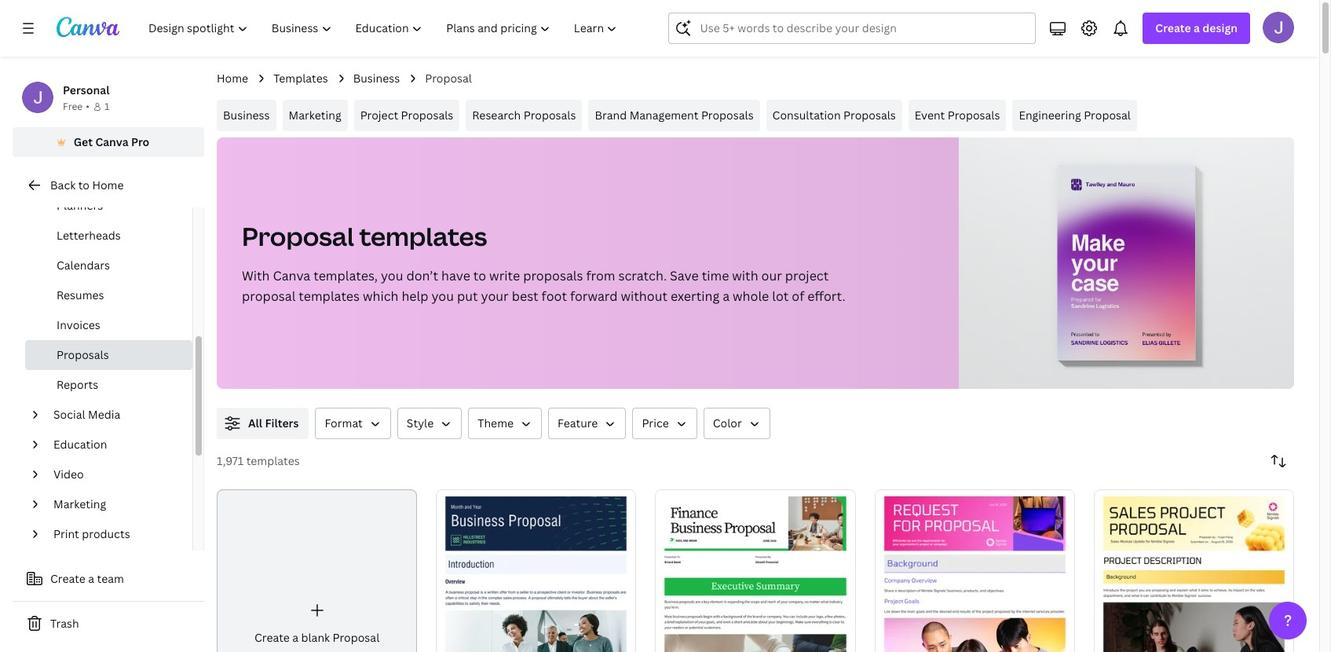 Task type: describe. For each thing, give the bounding box(es) containing it.
brand management proposals link
[[589, 100, 760, 131]]

put
[[457, 288, 478, 305]]

free •
[[63, 100, 90, 113]]

get
[[74, 134, 93, 149]]

personal
[[63, 83, 110, 97]]

feature
[[558, 416, 598, 431]]

proposals for research proposals
[[524, 108, 576, 123]]

proposals for project proposals
[[401, 108, 454, 123]]

brand management proposals
[[595, 108, 754, 123]]

back to home link
[[13, 170, 204, 201]]

create a blank proposal
[[255, 630, 380, 645]]

best
[[512, 288, 539, 305]]

with
[[242, 267, 270, 284]]

canva for get
[[95, 134, 129, 149]]

color
[[713, 416, 742, 431]]

project
[[360, 108, 399, 123]]

social
[[53, 407, 85, 422]]

consultation proposals link
[[767, 100, 903, 131]]

Sort by button
[[1263, 446, 1295, 477]]

research proposals link
[[466, 100, 583, 131]]

resumes
[[57, 288, 104, 303]]

create for create a blank proposal
[[255, 630, 290, 645]]

reports link
[[25, 370, 193, 400]]

planners
[[57, 198, 103, 213]]

templates for proposal templates
[[359, 219, 487, 253]]

letterheads
[[57, 228, 121, 243]]

invoices link
[[25, 310, 193, 340]]

trash
[[50, 616, 79, 631]]

free
[[63, 100, 83, 113]]

project proposals link
[[354, 100, 460, 131]]

write
[[490, 267, 520, 284]]

our
[[762, 267, 782, 284]]

education
[[53, 437, 107, 452]]

create a design button
[[1144, 13, 1251, 44]]

products
[[82, 526, 130, 541]]

color button
[[704, 408, 771, 439]]

request for proposal professional doc in purple pink yellow tactile 3d style image
[[875, 489, 1076, 652]]

1 horizontal spatial home
[[217, 71, 248, 86]]

marketing for bottommost marketing link
[[53, 497, 106, 512]]

letterheads link
[[25, 221, 193, 251]]

media
[[88, 407, 120, 422]]

templates
[[274, 71, 328, 86]]

management
[[630, 108, 699, 123]]

marketing for topmost marketing link
[[289, 108, 342, 123]]

proposals for consultation proposals
[[844, 108, 896, 123]]

education link
[[47, 430, 183, 460]]

project proposals
[[360, 108, 454, 123]]

templates link
[[274, 70, 328, 87]]

of
[[792, 288, 805, 305]]

save
[[670, 267, 699, 284]]

consultation proposals
[[773, 108, 896, 123]]

home link
[[217, 70, 248, 87]]

have
[[442, 267, 471, 284]]

engineering proposal link
[[1013, 100, 1138, 131]]

style button
[[397, 408, 462, 439]]

create a blank proposal element
[[217, 490, 417, 652]]

research
[[472, 108, 521, 123]]

1,971
[[217, 453, 244, 468]]

to inside with canva templates, you don't have to  write proposals from scratch. save time with our project proposal templates which help you put your best foot forward without exerting a whole lot of effort.
[[474, 267, 487, 284]]

proposal templates
[[242, 219, 487, 253]]

from
[[586, 267, 616, 284]]

with canva templates, you don't have to  write proposals from scratch. save time with our project proposal templates which help you put your best foot forward without exerting a whole lot of effort.
[[242, 267, 846, 305]]

proposal up project proposals
[[425, 71, 472, 86]]

don't
[[407, 267, 439, 284]]

sales project proposal professional doc in yellow white pink tactile 3d style image
[[1094, 489, 1295, 652]]

all filters button
[[217, 408, 309, 439]]

whole
[[733, 288, 769, 305]]

format
[[325, 416, 363, 431]]

proposals down invoices
[[57, 347, 109, 362]]

with
[[733, 267, 759, 284]]

back to home
[[50, 178, 124, 193]]

print products
[[53, 526, 130, 541]]

Search search field
[[700, 13, 1026, 43]]

reports
[[57, 377, 98, 392]]

style
[[407, 416, 434, 431]]

0 horizontal spatial business link
[[217, 100, 276, 131]]

business proposal professional doc in green white traditional corporate style image
[[656, 489, 856, 652]]

which
[[363, 288, 399, 305]]

create for create a design
[[1156, 20, 1192, 35]]

price button
[[633, 408, 698, 439]]



Task type: vqa. For each thing, say whether or not it's contained in the screenshot.
Marketing to the left
yes



Task type: locate. For each thing, give the bounding box(es) containing it.
video
[[53, 467, 84, 482]]

resumes link
[[25, 281, 193, 310]]

2 vertical spatial create
[[255, 630, 290, 645]]

business link down home link
[[217, 100, 276, 131]]

engineering proposal
[[1019, 108, 1131, 123]]

marketing link down templates link
[[283, 100, 348, 131]]

proposal up the 'with'
[[242, 219, 354, 253]]

calendars link
[[25, 251, 193, 281]]

proposal right engineering
[[1084, 108, 1131, 123]]

1 horizontal spatial business link
[[353, 70, 400, 87]]

2 vertical spatial templates
[[246, 453, 300, 468]]

home up planners
[[92, 178, 124, 193]]

1 vertical spatial marketing
[[53, 497, 106, 512]]

help
[[402, 288, 429, 305]]

0 horizontal spatial you
[[381, 267, 403, 284]]

proposals left event
[[844, 108, 896, 123]]

to inside back to home link
[[78, 178, 90, 193]]

templates inside with canva templates, you don't have to  write proposals from scratch. save time with our project proposal templates which help you put your best foot forward without exerting a whole lot of effort.
[[299, 288, 360, 305]]

0 vertical spatial marketing link
[[283, 100, 348, 131]]

get canva pro button
[[13, 127, 204, 157]]

project
[[786, 267, 829, 284]]

1 vertical spatial business
[[223, 108, 270, 123]]

proposal right blank
[[333, 630, 380, 645]]

your
[[481, 288, 509, 305]]

a inside 'create a team' button
[[88, 571, 94, 586]]

all filters
[[248, 416, 299, 431]]

proposal
[[425, 71, 472, 86], [1084, 108, 1131, 123], [242, 219, 354, 253], [333, 630, 380, 645]]

proposals right project
[[401, 108, 454, 123]]

0 vertical spatial to
[[78, 178, 90, 193]]

canva for with
[[273, 267, 311, 284]]

lot
[[773, 288, 789, 305]]

research proposals
[[472, 108, 576, 123]]

create left blank
[[255, 630, 290, 645]]

templates for 1,971 templates
[[246, 453, 300, 468]]

create a design
[[1156, 20, 1238, 35]]

create inside dropdown button
[[1156, 20, 1192, 35]]

0 horizontal spatial home
[[92, 178, 124, 193]]

exerting
[[671, 288, 720, 305]]

create for create a team
[[50, 571, 86, 586]]

you up which
[[381, 267, 403, 284]]

business proposal professional doc in dark blue green abstract professional style image
[[436, 489, 637, 652]]

1 horizontal spatial to
[[474, 267, 487, 284]]

1 horizontal spatial marketing
[[289, 108, 342, 123]]

format button
[[315, 408, 391, 439]]

print
[[53, 526, 79, 541]]

top level navigation element
[[138, 13, 631, 44]]

a
[[1194, 20, 1201, 35], [723, 288, 730, 305], [88, 571, 94, 586], [292, 630, 299, 645]]

marketing link up products
[[47, 490, 183, 519]]

1 vertical spatial you
[[432, 288, 454, 305]]

a for create a design
[[1194, 20, 1201, 35]]

invoices
[[57, 317, 100, 332]]

foot
[[542, 288, 567, 305]]

a inside create a blank proposal element
[[292, 630, 299, 645]]

without
[[621, 288, 668, 305]]

0 horizontal spatial canva
[[95, 134, 129, 149]]

proposal templates image
[[960, 138, 1295, 389], [1058, 165, 1196, 360]]

0 horizontal spatial marketing link
[[47, 490, 183, 519]]

templates up don't
[[359, 219, 487, 253]]

templates down all filters
[[246, 453, 300, 468]]

templates
[[359, 219, 487, 253], [299, 288, 360, 305], [246, 453, 300, 468]]

theme
[[478, 416, 514, 431]]

0 vertical spatial business
[[353, 71, 400, 86]]

calendars
[[57, 258, 110, 273]]

0 vertical spatial business link
[[353, 70, 400, 87]]

create left team
[[50, 571, 86, 586]]

a left blank
[[292, 630, 299, 645]]

business link
[[353, 70, 400, 87], [217, 100, 276, 131]]

to up planners
[[78, 178, 90, 193]]

0 horizontal spatial business
[[223, 108, 270, 123]]

feature button
[[548, 408, 627, 439]]

to up put
[[474, 267, 487, 284]]

templates,
[[314, 267, 378, 284]]

business down home link
[[223, 108, 270, 123]]

proposals for event proposals
[[948, 108, 1001, 123]]

1 vertical spatial templates
[[299, 288, 360, 305]]

0 vertical spatial marketing
[[289, 108, 342, 123]]

canva inside with canva templates, you don't have to  write proposals from scratch. save time with our project proposal templates which help you put your best foot forward without exerting a whole lot of effort.
[[273, 267, 311, 284]]

marketing link
[[283, 100, 348, 131], [47, 490, 183, 519]]

1 horizontal spatial business
[[353, 71, 400, 86]]

marketing
[[289, 108, 342, 123], [53, 497, 106, 512]]

marketing down templates link
[[289, 108, 342, 123]]

0 vertical spatial templates
[[359, 219, 487, 253]]

filters
[[265, 416, 299, 431]]

proposals inside 'link'
[[524, 108, 576, 123]]

pro
[[131, 134, 150, 149]]

2 horizontal spatial create
[[1156, 20, 1192, 35]]

jacob simon image
[[1263, 12, 1295, 43]]

0 horizontal spatial create
[[50, 571, 86, 586]]

marketing down video on the left
[[53, 497, 106, 512]]

back
[[50, 178, 76, 193]]

1 vertical spatial canva
[[273, 267, 311, 284]]

None search field
[[669, 13, 1037, 44]]

business up project
[[353, 71, 400, 86]]

1 horizontal spatial marketing link
[[283, 100, 348, 131]]

planners link
[[25, 191, 193, 221]]

team
[[97, 571, 124, 586]]

proposals right management at the top of the page
[[702, 108, 754, 123]]

a for create a team
[[88, 571, 94, 586]]

you down have
[[432, 288, 454, 305]]

forward
[[570, 288, 618, 305]]

canva
[[95, 134, 129, 149], [273, 267, 311, 284]]

create a team
[[50, 571, 124, 586]]

•
[[86, 100, 90, 113]]

1 horizontal spatial canva
[[273, 267, 311, 284]]

1 vertical spatial marketing link
[[47, 490, 183, 519]]

scratch.
[[619, 267, 667, 284]]

business link up project
[[353, 70, 400, 87]]

consultation
[[773, 108, 841, 123]]

proposals
[[523, 267, 583, 284]]

time
[[702, 267, 729, 284]]

event
[[915, 108, 946, 123]]

design
[[1203, 20, 1238, 35]]

0 horizontal spatial to
[[78, 178, 90, 193]]

engineering
[[1019, 108, 1082, 123]]

1 horizontal spatial you
[[432, 288, 454, 305]]

event proposals
[[915, 108, 1001, 123]]

a inside create a design dropdown button
[[1194, 20, 1201, 35]]

0 vertical spatial canva
[[95, 134, 129, 149]]

create a blank proposal link
[[217, 490, 417, 652]]

brand
[[595, 108, 627, 123]]

a left design
[[1194, 20, 1201, 35]]

0 vertical spatial home
[[217, 71, 248, 86]]

business
[[353, 71, 400, 86], [223, 108, 270, 123]]

theme button
[[469, 408, 542, 439]]

get canva pro
[[74, 134, 150, 149]]

0 horizontal spatial marketing
[[53, 497, 106, 512]]

proposals
[[401, 108, 454, 123], [524, 108, 576, 123], [702, 108, 754, 123], [844, 108, 896, 123], [948, 108, 1001, 123], [57, 347, 109, 362]]

create left design
[[1156, 20, 1192, 35]]

0 vertical spatial you
[[381, 267, 403, 284]]

a down time
[[723, 288, 730, 305]]

create a team button
[[13, 563, 204, 595]]

1 vertical spatial home
[[92, 178, 124, 193]]

event proposals link
[[909, 100, 1007, 131]]

print products link
[[47, 519, 183, 549]]

proposals right research
[[524, 108, 576, 123]]

1 vertical spatial business link
[[217, 100, 276, 131]]

canva inside "button"
[[95, 134, 129, 149]]

to
[[78, 178, 90, 193], [474, 267, 487, 284]]

proposals right event
[[948, 108, 1001, 123]]

canva left pro on the left of page
[[95, 134, 129, 149]]

a left team
[[88, 571, 94, 586]]

canva up proposal
[[273, 267, 311, 284]]

price
[[642, 416, 669, 431]]

social media link
[[47, 400, 183, 430]]

blank
[[301, 630, 330, 645]]

social media
[[53, 407, 120, 422]]

1 vertical spatial create
[[50, 571, 86, 586]]

0 vertical spatial create
[[1156, 20, 1192, 35]]

home
[[217, 71, 248, 86], [92, 178, 124, 193]]

video link
[[47, 460, 183, 490]]

1 vertical spatial to
[[474, 267, 487, 284]]

home left templates on the top left of the page
[[217, 71, 248, 86]]

effort.
[[808, 288, 846, 305]]

1,971 templates
[[217, 453, 300, 468]]

proposal
[[242, 288, 296, 305]]

1
[[104, 100, 109, 113]]

a inside with canva templates, you don't have to  write proposals from scratch. save time with our project proposal templates which help you put your best foot forward without exerting a whole lot of effort.
[[723, 288, 730, 305]]

1 horizontal spatial create
[[255, 630, 290, 645]]

templates down templates,
[[299, 288, 360, 305]]

a for create a blank proposal
[[292, 630, 299, 645]]

all
[[248, 416, 263, 431]]

create inside button
[[50, 571, 86, 586]]



